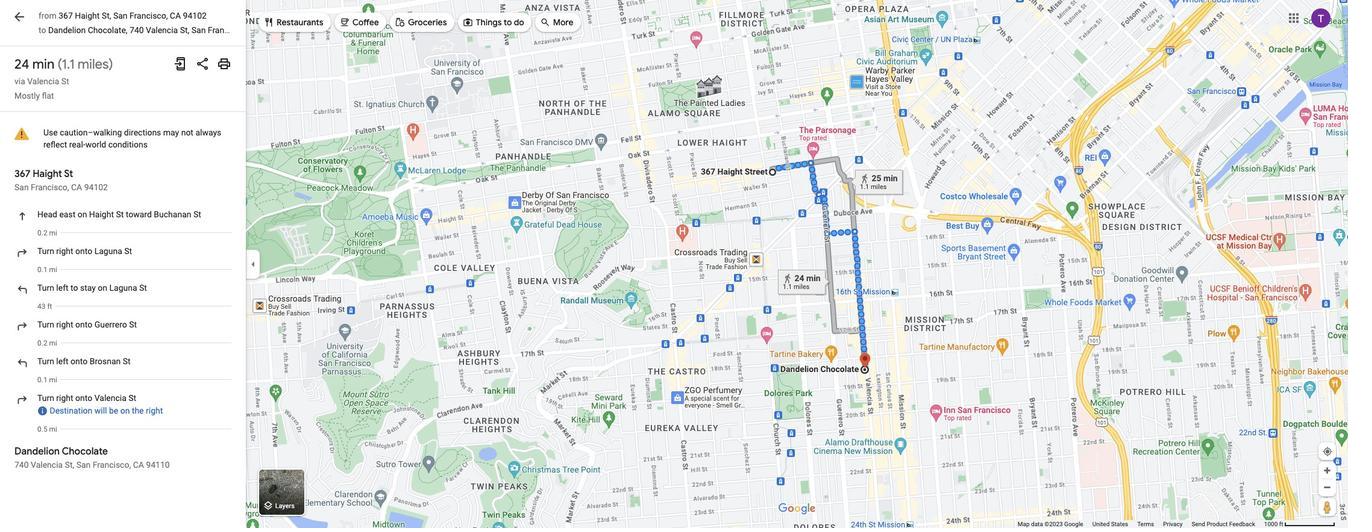 Task type: vqa. For each thing, say whether or not it's contained in the screenshot.
the send within the Send to phone
no



Task type: locate. For each thing, give the bounding box(es) containing it.
turn left onto brosnan st
[[37, 357, 131, 367]]

on right east
[[78, 210, 87, 219]]

2 horizontal spatial to
[[504, 17, 512, 28]]

0.2 mi for turn
[[37, 339, 57, 348]]

2 vertical spatial on
[[120, 407, 130, 416]]

2 horizontal spatial on
[[120, 407, 130, 416]]

mi for turn left onto brosnan st
[[49, 376, 57, 385]]

to inside region
[[71, 283, 78, 293]]

5 mi from the top
[[49, 426, 57, 434]]

stay
[[80, 283, 96, 293]]

right down east
[[56, 247, 73, 256]]

2 vertical spatial haight
[[89, 210, 114, 219]]

use caution–walking directions may not always reflect real-world conditions
[[43, 128, 221, 150]]

2 0.1 from the top
[[37, 376, 47, 385]]

0 vertical spatial st,
[[102, 11, 111, 21]]

terms
[[1138, 522, 1155, 528]]

haight down reflect at the left top of page
[[33, 168, 62, 180]]

dandelion inside dandelion chocolate 740 valencia st, san francisco, ca 94110
[[14, 446, 60, 458]]

mi up destination
[[49, 376, 57, 385]]

main content
[[0, 0, 285, 529]]

footer
[[1018, 521, 1265, 529]]

haight
[[75, 11, 100, 21], [33, 168, 62, 180], [89, 210, 114, 219]]

0.5
[[37, 426, 47, 434]]

ft
[[47, 303, 52, 311], [1280, 522, 1284, 528]]

to inside from 367 haight st, san francisco, ca 94102 to dandelion chocolate, 740 valencia st, san francisco, ca 94110
[[39, 25, 46, 35]]

turn for turn right onto guerrero st
[[37, 320, 54, 330]]

send
[[1192, 522, 1206, 528]]

turn for turn left onto brosnan st
[[37, 357, 54, 367]]

2 0.2 mi from the top
[[37, 339, 57, 348]]

1 vertical spatial 94110
[[146, 461, 170, 471]]

onto
[[75, 247, 92, 256], [75, 320, 92, 330], [71, 357, 88, 367], [75, 394, 92, 403]]

1 0.2 from the top
[[37, 229, 47, 238]]

24
[[14, 56, 29, 73]]

st left toward
[[116, 210, 124, 219]]

1 vertical spatial 0.2
[[37, 339, 47, 348]]

2 0.1 mi from the top
[[37, 376, 57, 385]]

right up destination
[[56, 394, 73, 403]]

destination will be on the right
[[50, 407, 163, 416]]

0 vertical spatial 0.1
[[37, 266, 47, 274]]

0.2 down '43'
[[37, 339, 47, 348]]

ft right '43'
[[47, 303, 52, 311]]

367 haight st san francisco, ca 94102
[[14, 168, 108, 192]]

1 horizontal spatial ft
[[1280, 522, 1284, 528]]

onto for laguna st
[[75, 247, 92, 256]]


[[463, 15, 474, 29]]

1 vertical spatial ft
[[1280, 522, 1284, 528]]

1 vertical spatial st,
[[180, 25, 190, 35]]

coffee
[[353, 17, 379, 28]]

laguna right stay
[[109, 283, 137, 293]]

san
[[113, 11, 128, 21], [192, 25, 206, 35], [14, 183, 29, 192], [76, 461, 91, 471]]

0.1
[[37, 266, 47, 274], [37, 376, 47, 385]]

2 left from the top
[[56, 357, 69, 367]]

footer containing map data ©2023 google
[[1018, 521, 1265, 529]]

0 vertical spatial 0.2 mi
[[37, 229, 57, 238]]

dandelion chocolate 740 valencia st, san francisco, ca 94110
[[14, 446, 170, 471]]

haight right east
[[89, 210, 114, 219]]

onto up destination
[[75, 394, 92, 403]]

directions from 367 haight st, san francisco, ca 94102 to dandelion chocolate, 740 valencia st, san francisco, ca 94110 region
[[0, 46, 246, 529]]

0.2 mi
[[37, 229, 57, 238], [37, 339, 57, 348]]

1 vertical spatial 740
[[14, 461, 29, 471]]

st right buchanan
[[194, 210, 201, 219]]

valencia down 0.5 mi
[[31, 461, 63, 471]]

san inside dandelion chocolate 740 valencia st, san francisco, ca 94110
[[76, 461, 91, 471]]

on right be
[[120, 407, 130, 416]]

to for turn
[[71, 283, 78, 293]]

0.2 for head
[[37, 229, 47, 238]]

right right 'the' on the left bottom of page
[[146, 407, 163, 416]]

1 horizontal spatial 94102
[[183, 11, 207, 21]]

haight inside from 367 haight st, san francisco, ca 94102 to dandelion chocolate, 740 valencia st, san francisco, ca 94110
[[75, 11, 100, 21]]

24 min ( 1.1 miles ) via valencia st mostly flat
[[14, 56, 113, 101]]

st down real-
[[64, 168, 73, 180]]

directions
[[124, 128, 161, 137]]

map
[[1018, 522, 1030, 528]]

conditions
[[108, 140, 148, 150]]

st, inside dandelion chocolate 740 valencia st, san francisco, ca 94110
[[65, 461, 74, 471]]

on
[[78, 210, 87, 219], [98, 283, 107, 293], [120, 407, 130, 416]]

turn for turn right onto laguna st
[[37, 247, 54, 256]]

94110
[[261, 25, 285, 35], [146, 461, 170, 471]]

feedback
[[1230, 522, 1256, 528]]

2 mi from the top
[[49, 266, 57, 274]]

0 horizontal spatial 740
[[14, 461, 29, 471]]

privacy
[[1164, 522, 1183, 528]]

©2023
[[1045, 522, 1063, 528]]

 things to do
[[463, 15, 524, 29]]

3 turn from the top
[[37, 320, 54, 330]]

groceries
[[408, 17, 447, 28]]

0.2
[[37, 229, 47, 238], [37, 339, 47, 348]]

to
[[504, 17, 512, 28], [39, 25, 46, 35], [71, 283, 78, 293]]

0 vertical spatial 94110
[[261, 25, 285, 35]]

1 vertical spatial 94102
[[84, 183, 108, 192]]

francisco,
[[130, 11, 168, 21], [208, 25, 246, 35], [31, 183, 69, 192], [93, 461, 131, 471]]

0 horizontal spatial 367
[[14, 168, 30, 180]]

0 vertical spatial 0.2
[[37, 229, 47, 238]]

1 0.2 mi from the top
[[37, 229, 57, 238]]

0 horizontal spatial 94110
[[146, 461, 170, 471]]

google account: tyler black  
(blacklashes1000@gmail.com) image
[[1312, 8, 1331, 28]]

to left stay
[[71, 283, 78, 293]]

0 horizontal spatial st,
[[65, 461, 74, 471]]

0 vertical spatial on
[[78, 210, 87, 219]]

2 vertical spatial st,
[[65, 461, 74, 471]]

0.2 down head
[[37, 229, 47, 238]]

ft inside directions from 367 haight st, san francisco, ca 94102 to dandelion chocolate, 740 valencia st, san francisco, ca 94110 region
[[47, 303, 52, 311]]

to inside  things to do
[[504, 17, 512, 28]]

st right the brosnan
[[123, 357, 131, 367]]

0.2 mi for head
[[37, 229, 57, 238]]

states
[[1112, 522, 1129, 528]]

dandelion inside from 367 haight st, san francisco, ca 94102 to dandelion chocolate, 740 valencia st, san francisco, ca 94110
[[48, 25, 86, 35]]

to down from
[[39, 25, 46, 35]]

ft right 1000
[[1280, 522, 1284, 528]]

to left do
[[504, 17, 512, 28]]

laguna
[[94, 247, 122, 256], [109, 283, 137, 293]]

3 mi from the top
[[49, 339, 57, 348]]

0 horizontal spatial ft
[[47, 303, 52, 311]]

valencia right chocolate,
[[146, 25, 178, 35]]

0 vertical spatial 740
[[130, 25, 144, 35]]

things
[[476, 17, 502, 28]]

dandelion
[[48, 25, 86, 35], [14, 446, 60, 458]]

0 horizontal spatial to
[[39, 25, 46, 35]]

footer inside google maps element
[[1018, 521, 1265, 529]]

740 inside from 367 haight st, san francisco, ca 94102 to dandelion chocolate, 740 valencia st, san francisco, ca 94110
[[130, 25, 144, 35]]

turn
[[37, 247, 54, 256], [37, 283, 54, 293], [37, 320, 54, 330], [37, 357, 54, 367], [37, 394, 54, 403]]

mi down head
[[49, 229, 57, 238]]

head
[[37, 210, 57, 219]]

1 horizontal spatial on
[[98, 283, 107, 293]]

right for turn right onto laguna st
[[56, 247, 73, 256]]

0.5 mi
[[37, 426, 57, 434]]

367 right from
[[59, 11, 73, 21]]

mi down turn right onto laguna st
[[49, 266, 57, 274]]

left
[[56, 283, 69, 293], [56, 357, 69, 367]]

turn for turn right onto valencia st
[[37, 394, 54, 403]]

94102
[[183, 11, 207, 21], [84, 183, 108, 192]]

0.1 mi for left
[[37, 376, 57, 385]]

mi up turn left onto brosnan st
[[49, 339, 57, 348]]

1 horizontal spatial 740
[[130, 25, 144, 35]]

information tooltip
[[37, 407, 48, 416]]

1 vertical spatial left
[[56, 357, 69, 367]]

left left the brosnan
[[56, 357, 69, 367]]

43
[[37, 303, 46, 311]]

0.2 mi down head
[[37, 229, 57, 238]]

0 vertical spatial haight
[[75, 11, 100, 21]]

left for to stay on
[[56, 283, 69, 293]]

1 horizontal spatial 367
[[59, 11, 73, 21]]

dandelion down 0.5
[[14, 446, 60, 458]]

zoom out image
[[1324, 484, 1333, 493]]

mi right 0.5
[[49, 426, 57, 434]]

94110 inside dandelion chocolate 740 valencia st, san francisco, ca 94110
[[146, 461, 170, 471]]

use
[[43, 128, 58, 137]]

mi
[[49, 229, 57, 238], [49, 266, 57, 274], [49, 339, 57, 348], [49, 376, 57, 385], [49, 426, 57, 434]]

dandelion down from
[[48, 25, 86, 35]]

on right stay
[[98, 283, 107, 293]]

0 vertical spatial laguna
[[94, 247, 122, 256]]

1 vertical spatial dandelion
[[14, 446, 60, 458]]

san inside 367 haight st san francisco, ca 94102
[[14, 183, 29, 192]]

to for 
[[504, 17, 512, 28]]

ca
[[170, 11, 181, 21], [248, 25, 259, 35], [71, 183, 82, 192], [133, 461, 144, 471]]

laguna down head east on haight st toward buchanan st
[[94, 247, 122, 256]]

left left stay
[[56, 283, 69, 293]]

0 horizontal spatial 94102
[[84, 183, 108, 192]]

destination
[[50, 407, 92, 416]]

st,
[[102, 11, 111, 21], [180, 25, 190, 35], [65, 461, 74, 471]]

1 vertical spatial 0.1
[[37, 376, 47, 385]]

valencia inside 24 min ( 1.1 miles ) via valencia st mostly flat
[[27, 77, 59, 86]]

0.1 mi
[[37, 266, 57, 274], [37, 376, 57, 385]]

2 horizontal spatial st,
[[180, 25, 190, 35]]

1 horizontal spatial to
[[71, 283, 78, 293]]

will
[[95, 407, 107, 416]]

0 vertical spatial ft
[[47, 303, 52, 311]]

turn right onto guerrero st
[[37, 320, 137, 330]]

ca inside 367 haight st san francisco, ca 94102
[[71, 183, 82, 192]]

st
[[61, 77, 69, 86], [64, 168, 73, 180], [116, 210, 124, 219], [194, 210, 201, 219], [124, 247, 132, 256], [139, 283, 147, 293], [129, 320, 137, 330], [123, 357, 131, 367], [129, 394, 136, 403]]

onto for guerrero st
[[75, 320, 92, 330]]

valencia up flat
[[27, 77, 59, 86]]

real-
[[69, 140, 85, 150]]

1 vertical spatial 0.2 mi
[[37, 339, 57, 348]]

0.1 up '43'
[[37, 266, 47, 274]]

1 left from the top
[[56, 283, 69, 293]]

5 turn from the top
[[37, 394, 54, 403]]

haight up chocolate,
[[75, 11, 100, 21]]

onto up stay
[[75, 247, 92, 256]]

1 horizontal spatial 94110
[[261, 25, 285, 35]]

2 0.2 from the top
[[37, 339, 47, 348]]

367
[[59, 11, 73, 21], [14, 168, 30, 180]]

east
[[59, 210, 75, 219]]

94102 inside 367 haight st san francisco, ca 94102
[[84, 183, 108, 192]]

1 vertical spatial haight
[[33, 168, 62, 180]]

united states button
[[1093, 521, 1129, 529]]

right up turn left onto brosnan st
[[56, 320, 73, 330]]

740
[[130, 25, 144, 35], [14, 461, 29, 471]]

onto left the brosnan
[[71, 357, 88, 367]]

st down 1.1
[[61, 77, 69, 86]]

be
[[109, 407, 118, 416]]

chocolate
[[62, 446, 108, 458]]

0 vertical spatial 367
[[59, 11, 73, 21]]

1 turn from the top
[[37, 247, 54, 256]]

1 horizontal spatial st,
[[102, 11, 111, 21]]

0.1 mi up 43 ft
[[37, 266, 57, 274]]

always
[[196, 128, 221, 137]]

google
[[1065, 522, 1084, 528]]

st up 'the' on the left bottom of page
[[129, 394, 136, 403]]

0 vertical spatial 94102
[[183, 11, 207, 21]]

st right stay
[[139, 283, 147, 293]]

left for onto
[[56, 357, 69, 367]]

0.2 mi down 43 ft
[[37, 339, 57, 348]]

367 down use caution–walking directions may not always reflect real-world conditions icon
[[14, 168, 30, 180]]

1 vertical spatial 367
[[14, 168, 30, 180]]

1 0.1 from the top
[[37, 266, 47, 274]]

min
[[32, 56, 54, 73]]

send product feedback
[[1192, 522, 1256, 528]]

2 turn from the top
[[37, 283, 54, 293]]

4 turn from the top
[[37, 357, 54, 367]]

4 mi from the top
[[49, 376, 57, 385]]

0 vertical spatial dandelion
[[48, 25, 86, 35]]

1 0.1 mi from the top
[[37, 266, 57, 274]]

0 vertical spatial 0.1 mi
[[37, 266, 57, 274]]

0 horizontal spatial on
[[78, 210, 87, 219]]

0 vertical spatial left
[[56, 283, 69, 293]]

ca inside dandelion chocolate 740 valencia st, san francisco, ca 94110
[[133, 461, 144, 471]]

1 vertical spatial 0.1 mi
[[37, 376, 57, 385]]

onto left "guerrero"
[[75, 320, 92, 330]]

data
[[1032, 522, 1044, 528]]

0.1 mi up information tooltip
[[37, 376, 57, 385]]

0.1 up information tooltip
[[37, 376, 47, 385]]



Task type: describe. For each thing, give the bounding box(es) containing it.
via
[[14, 77, 25, 86]]

mi for turn right onto valencia st
[[49, 426, 57, 434]]

francisco, inside 367 haight st san francisco, ca 94102
[[31, 183, 69, 192]]

privacy button
[[1164, 521, 1183, 529]]

send product feedback button
[[1192, 521, 1256, 529]]

head east on haight st toward buchanan st
[[37, 210, 201, 219]]

1000 ft button
[[1265, 522, 1336, 528]]

ft for 43 ft
[[47, 303, 52, 311]]

mi for turn right onto guerrero st
[[49, 339, 57, 348]]

367 inside 367 haight st san francisco, ca 94102
[[14, 168, 30, 180]]

turn right onto laguna st
[[37, 247, 132, 256]]

may
[[163, 128, 179, 137]]

94102 inside from 367 haight st, san francisco, ca 94102 to dandelion chocolate, 740 valencia st, san francisco, ca 94110
[[183, 11, 207, 21]]

turn left to stay on laguna st
[[37, 283, 147, 293]]

reflect
[[43, 140, 67, 150]]

show street view coverage image
[[1319, 499, 1337, 517]]

right for turn right onto valencia st
[[56, 394, 73, 403]]

43 ft
[[37, 303, 52, 311]]

from
[[39, 11, 57, 21]]

0.1 for turn right onto laguna st
[[37, 266, 47, 274]]

more
[[553, 17, 574, 28]]

st inside 367 haight st san francisco, ca 94102
[[64, 168, 73, 180]]

google maps element
[[0, 0, 1349, 529]]


[[395, 15, 406, 29]]

 more
[[540, 15, 574, 29]]

chocolate,
[[88, 25, 128, 35]]

restaurants
[[277, 17, 324, 28]]

1 vertical spatial on
[[98, 283, 107, 293]]

mostly
[[14, 91, 40, 101]]

st right "guerrero"
[[129, 320, 137, 330]]

0.2 for turn
[[37, 339, 47, 348]]

united
[[1093, 522, 1110, 528]]

turn for turn left to stay on laguna st
[[37, 283, 54, 293]]

onto for valencia st
[[75, 394, 92, 403]]

1000 ft
[[1265, 522, 1284, 528]]

ft for 1000 ft
[[1280, 522, 1284, 528]]

valencia inside dandelion chocolate 740 valencia st, san francisco, ca 94110
[[31, 461, 63, 471]]

st down head east on haight st toward buchanan st
[[124, 247, 132, 256]]

st inside 24 min ( 1.1 miles ) via valencia st mostly flat
[[61, 77, 69, 86]]

product
[[1207, 522, 1229, 528]]

 coffee
[[339, 15, 379, 29]]

turn right onto valencia st
[[37, 394, 136, 403]]

toward
[[126, 210, 152, 219]]

haight inside 367 haight st san francisco, ca 94102
[[33, 168, 62, 180]]

)
[[109, 56, 113, 73]]

world
[[85, 140, 106, 150]]


[[540, 15, 551, 29]]

(
[[58, 56, 62, 73]]

guerrero
[[94, 320, 127, 330]]

 groceries
[[395, 15, 447, 29]]

do
[[514, 17, 524, 28]]

zoom in image
[[1324, 467, 1333, 476]]

 restaurants
[[264, 15, 324, 29]]


[[339, 15, 350, 29]]

brosnan
[[90, 357, 121, 367]]

valencia inside from 367 haight st, san francisco, ca 94102 to dandelion chocolate, 740 valencia st, san francisco, ca 94110
[[146, 25, 178, 35]]

valencia up be
[[94, 394, 127, 403]]

94110 inside from 367 haight st, san francisco, ca 94102 to dandelion chocolate, 740 valencia st, san francisco, ca 94110
[[261, 25, 285, 35]]

buchanan
[[154, 210, 191, 219]]

collapse side panel image
[[247, 258, 260, 271]]

map data ©2023 google
[[1018, 522, 1084, 528]]

1 mi from the top
[[49, 229, 57, 238]]

miles
[[78, 56, 109, 73]]

not
[[181, 128, 194, 137]]

onto for brosnan st
[[71, 357, 88, 367]]


[[264, 15, 274, 29]]

from 367 haight st, san francisco, ca 94102 to dandelion chocolate, 740 valencia st, san francisco, ca 94110
[[39, 11, 285, 35]]

0.1 mi for right
[[37, 266, 57, 274]]

1 vertical spatial laguna
[[109, 283, 137, 293]]

the
[[132, 407, 144, 416]]

united states
[[1093, 522, 1129, 528]]

mi for turn right onto laguna st
[[49, 266, 57, 274]]

terms button
[[1138, 521, 1155, 529]]

740 inside dandelion chocolate 740 valencia st, san francisco, ca 94110
[[14, 461, 29, 471]]

caution–walking
[[60, 128, 122, 137]]

flat
[[42, 91, 54, 101]]

367 inside from 367 haight st, san francisco, ca 94102 to dandelion chocolate, 740 valencia st, san francisco, ca 94110
[[59, 11, 73, 21]]

1000
[[1265, 522, 1279, 528]]

main content containing 24 min
[[0, 0, 285, 529]]

show your location image
[[1323, 447, 1334, 458]]

francisco, inside dandelion chocolate 740 valencia st, san francisco, ca 94110
[[93, 461, 131, 471]]

layers
[[275, 503, 295, 511]]

1.1
[[62, 56, 75, 73]]

0.1 for turn left onto brosnan st
[[37, 376, 47, 385]]

use caution–walking directions may not always reflect real-world conditions image
[[14, 127, 29, 141]]

right for turn right onto guerrero st
[[56, 320, 73, 330]]



